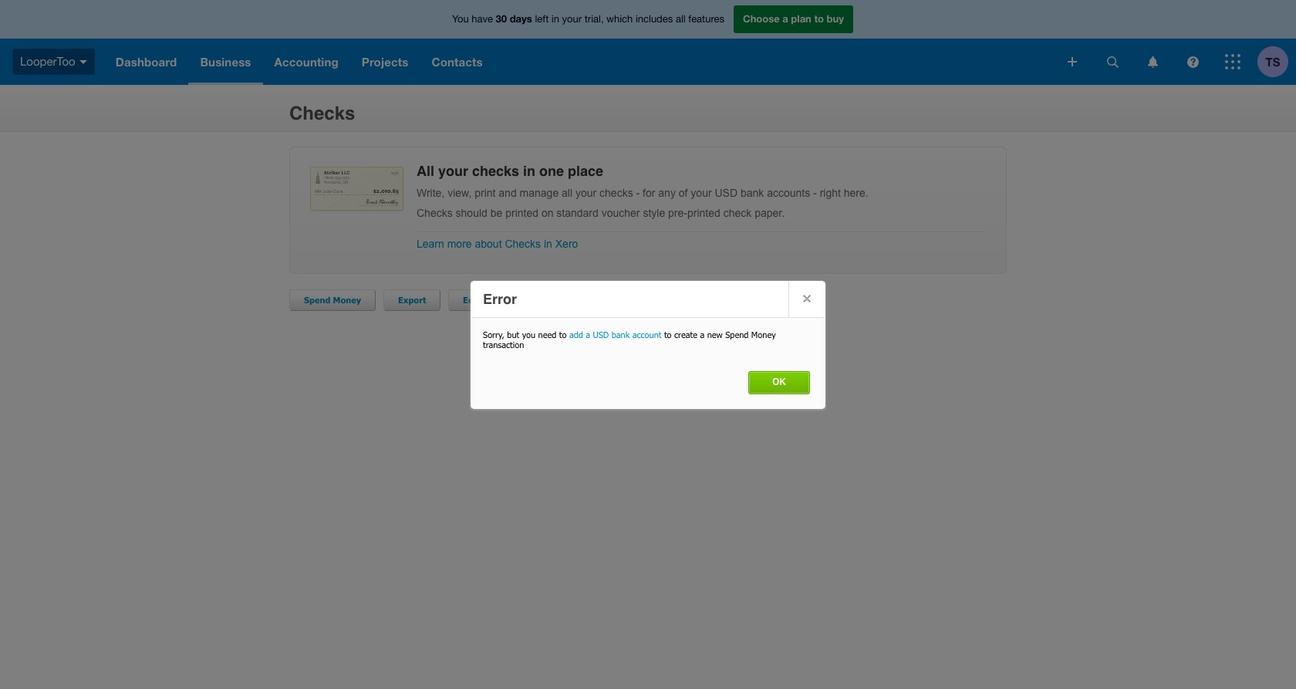 Task type: describe. For each thing, give the bounding box(es) containing it.
need
[[538, 330, 557, 340]]

of
[[679, 187, 688, 199]]

in inside you have 30 days left in your trial, which includes all features
[[552, 13, 559, 25]]

all inside all your checks in one place write, view, print and manage all your checks - for any of your usd bank accounts - right here. checks should be printed on standard voucher style pre-printed check paper.
[[562, 187, 573, 199]]

but
[[507, 330, 520, 340]]

add
[[569, 330, 583, 340]]

all inside you have 30 days left in your trial, which includes all features
[[676, 13, 686, 25]]

plan
[[791, 13, 812, 25]]

print
[[475, 187, 496, 199]]

left
[[535, 13, 549, 25]]

paper.
[[755, 207, 785, 219]]

add a usd bank account link
[[569, 330, 662, 340]]

your up view,
[[438, 163, 468, 179]]

export link
[[384, 289, 441, 311]]

2 vertical spatial in
[[544, 238, 552, 250]]

place
[[568, 163, 604, 179]]

ts banner
[[0, 0, 1296, 85]]

all your checks in one place write, view, print and manage all your checks - for any of your usd bank accounts - right here. checks should be printed on standard voucher style pre-printed check paper.
[[417, 163, 869, 219]]

which
[[607, 13, 633, 25]]

2 - from the left
[[813, 187, 817, 199]]

learn more about checks in xero link
[[417, 238, 578, 250]]

spend inside to create a new spend money transaction
[[726, 330, 749, 340]]

choose a plan to buy
[[743, 13, 844, 25]]

1 printed from the left
[[506, 207, 539, 219]]

0 vertical spatial checks
[[289, 103, 355, 124]]

to inside to create a new spend money transaction
[[664, 330, 672, 340]]

spend money link
[[289, 289, 376, 311]]

1 - from the left
[[636, 187, 640, 199]]

money inside to create a new spend money transaction
[[751, 330, 776, 340]]

voucher
[[602, 207, 640, 219]]

manage
[[520, 187, 559, 199]]

to inside ts banner
[[814, 13, 824, 25]]

0 horizontal spatial a
[[586, 330, 590, 340]]

account
[[633, 330, 662, 340]]

here.
[[844, 187, 869, 199]]

view,
[[448, 187, 472, 199]]

you
[[452, 13, 469, 25]]

about
[[475, 238, 502, 250]]

svg image inside loopertoo popup button
[[79, 60, 87, 64]]

features
[[689, 13, 725, 25]]

any
[[658, 187, 676, 199]]

spend money
[[304, 295, 361, 305]]

0 vertical spatial checks
[[472, 163, 519, 179]]

export
[[398, 295, 426, 305]]

ok button
[[772, 377, 802, 387]]

have
[[472, 13, 493, 25]]

1 vertical spatial usd
[[593, 330, 609, 340]]

accounts
[[767, 187, 810, 199]]

a inside to create a new spend money transaction
[[700, 330, 705, 340]]

check
[[724, 207, 752, 219]]

on
[[542, 207, 554, 219]]

for
[[643, 187, 656, 199]]



Task type: vqa. For each thing, say whether or not it's contained in the screenshot.
the rightmost printed
yes



Task type: locate. For each thing, give the bounding box(es) containing it.
- left right
[[813, 187, 817, 199]]

0 horizontal spatial to
[[559, 330, 567, 340]]

error
[[483, 291, 517, 307]]

bank up check
[[741, 187, 764, 199]]

and
[[499, 187, 517, 199]]

1 horizontal spatial spend
[[726, 330, 749, 340]]

loopertoo button
[[0, 39, 104, 85]]

standard
[[557, 207, 599, 219]]

0 horizontal spatial money
[[333, 295, 361, 305]]

bank
[[741, 187, 764, 199], [612, 330, 630, 340]]

2 vertical spatial checks
[[505, 238, 541, 250]]

checks
[[472, 163, 519, 179], [600, 187, 633, 199]]

svg image
[[1107, 56, 1119, 68]]

your
[[562, 13, 582, 25], [438, 163, 468, 179], [576, 187, 597, 199], [691, 187, 712, 199]]

choose
[[743, 13, 780, 25]]

all up standard at top left
[[562, 187, 573, 199]]

bank inside all your checks in one place write, view, print and manage all your checks - for any of your usd bank accounts - right here. checks should be printed on standard voucher style pre-printed check paper.
[[741, 187, 764, 199]]

usd
[[715, 187, 738, 199], [593, 330, 609, 340]]

30
[[496, 13, 507, 25]]

1 horizontal spatial -
[[813, 187, 817, 199]]

0 horizontal spatial -
[[636, 187, 640, 199]]

0 horizontal spatial checks
[[289, 103, 355, 124]]

1 vertical spatial spend
[[726, 330, 749, 340]]

printed
[[506, 207, 539, 219], [688, 207, 721, 219]]

2 horizontal spatial to
[[814, 13, 824, 25]]

1 horizontal spatial all
[[676, 13, 686, 25]]

learn more about checks in xero
[[417, 238, 578, 250]]

usd right add
[[593, 330, 609, 340]]

1 horizontal spatial to
[[664, 330, 672, 340]]

you have 30 days left in your trial, which includes all features
[[452, 13, 725, 25]]

ts button
[[1258, 39, 1296, 85]]

all
[[676, 13, 686, 25], [562, 187, 573, 199]]

all left features
[[676, 13, 686, 25]]

printed down and
[[506, 207, 539, 219]]

0 horizontal spatial spend
[[304, 295, 331, 305]]

1 horizontal spatial a
[[700, 330, 705, 340]]

right
[[820, 187, 841, 199]]

xero
[[555, 238, 578, 250]]

1 horizontal spatial checks
[[417, 207, 453, 219]]

a left plan on the top of page
[[783, 13, 788, 25]]

be
[[491, 207, 503, 219]]

days
[[510, 13, 532, 25]]

to
[[814, 13, 824, 25], [559, 330, 567, 340], [664, 330, 672, 340]]

0 vertical spatial bank
[[741, 187, 764, 199]]

checks up voucher
[[600, 187, 633, 199]]

bank left the 'account'
[[612, 330, 630, 340]]

2 printed from the left
[[688, 207, 721, 219]]

pre-
[[668, 207, 688, 219]]

2 horizontal spatial checks
[[505, 238, 541, 250]]

includes
[[636, 13, 673, 25]]

1 vertical spatial money
[[751, 330, 776, 340]]

in right left
[[552, 13, 559, 25]]

0 horizontal spatial bank
[[612, 330, 630, 340]]

edit check styles
[[463, 295, 536, 305]]

a right add
[[586, 330, 590, 340]]

should
[[456, 207, 488, 219]]

money left export link
[[333, 295, 361, 305]]

1 vertical spatial in
[[523, 163, 536, 179]]

a left new
[[700, 330, 705, 340]]

usd up check
[[715, 187, 738, 199]]

checks inside all your checks in one place write, view, print and manage all your checks - for any of your usd bank accounts - right here. checks should be printed on standard voucher style pre-printed check paper.
[[417, 207, 453, 219]]

new
[[707, 330, 723, 340]]

2 horizontal spatial a
[[783, 13, 788, 25]]

learn
[[417, 238, 444, 250]]

your right of in the top of the page
[[691, 187, 712, 199]]

spend
[[304, 295, 331, 305], [726, 330, 749, 340]]

your left trial,
[[562, 13, 582, 25]]

in
[[552, 13, 559, 25], [523, 163, 536, 179], [544, 238, 552, 250]]

in left xero
[[544, 238, 552, 250]]

money right new
[[751, 330, 776, 340]]

to left the create
[[664, 330, 672, 340]]

check
[[482, 295, 508, 305]]

0 horizontal spatial checks
[[472, 163, 519, 179]]

sorry, but you need to add a usd bank account
[[483, 330, 662, 340]]

svg image
[[1225, 54, 1241, 69], [1148, 56, 1158, 68], [1187, 56, 1199, 68], [1068, 57, 1077, 66], [79, 60, 87, 64]]

more
[[447, 238, 472, 250]]

your up standard at top left
[[576, 187, 597, 199]]

edit check styles link
[[448, 289, 551, 311]]

transaction
[[483, 340, 524, 350]]

0 horizontal spatial printed
[[506, 207, 539, 219]]

write,
[[417, 187, 445, 199]]

style
[[643, 207, 665, 219]]

trial,
[[585, 13, 604, 25]]

ok
[[772, 377, 786, 387]]

0 vertical spatial spend
[[304, 295, 331, 305]]

printed down of in the top of the page
[[688, 207, 721, 219]]

loopertoo
[[20, 55, 75, 68]]

0 vertical spatial usd
[[715, 187, 738, 199]]

one
[[539, 163, 564, 179]]

a inside ts banner
[[783, 13, 788, 25]]

your inside you have 30 days left in your trial, which includes all features
[[562, 13, 582, 25]]

ts
[[1266, 54, 1281, 68]]

in inside all your checks in one place write, view, print and manage all your checks - for any of your usd bank accounts - right here. checks should be printed on standard voucher style pre-printed check paper.
[[523, 163, 536, 179]]

0 vertical spatial money
[[333, 295, 361, 305]]

you
[[522, 330, 536, 340]]

money
[[333, 295, 361, 305], [751, 330, 776, 340]]

1 horizontal spatial bank
[[741, 187, 764, 199]]

0 horizontal spatial all
[[562, 187, 573, 199]]

buy
[[827, 13, 844, 25]]

- left for
[[636, 187, 640, 199]]

sorry,
[[483, 330, 505, 340]]

1 vertical spatial all
[[562, 187, 573, 199]]

usd inside all your checks in one place write, view, print and manage all your checks - for any of your usd bank accounts - right here. checks should be printed on standard voucher style pre-printed check paper.
[[715, 187, 738, 199]]

edit
[[463, 295, 480, 305]]

in left one
[[523, 163, 536, 179]]

1 horizontal spatial checks
[[600, 187, 633, 199]]

1 horizontal spatial usd
[[715, 187, 738, 199]]

1 horizontal spatial printed
[[688, 207, 721, 219]]

0 vertical spatial all
[[676, 13, 686, 25]]

to left add
[[559, 330, 567, 340]]

1 vertical spatial checks
[[417, 207, 453, 219]]

checks
[[289, 103, 355, 124], [417, 207, 453, 219], [505, 238, 541, 250]]

1 vertical spatial checks
[[600, 187, 633, 199]]

1 horizontal spatial money
[[751, 330, 776, 340]]

to left buy
[[814, 13, 824, 25]]

styles
[[510, 295, 536, 305]]

to create a new spend money transaction
[[483, 330, 776, 350]]

checks up print
[[472, 163, 519, 179]]

a
[[783, 13, 788, 25], [586, 330, 590, 340], [700, 330, 705, 340]]

0 horizontal spatial usd
[[593, 330, 609, 340]]

1 vertical spatial bank
[[612, 330, 630, 340]]

0 vertical spatial in
[[552, 13, 559, 25]]

all
[[417, 163, 434, 179]]

-
[[636, 187, 640, 199], [813, 187, 817, 199]]

create
[[674, 330, 698, 340]]



